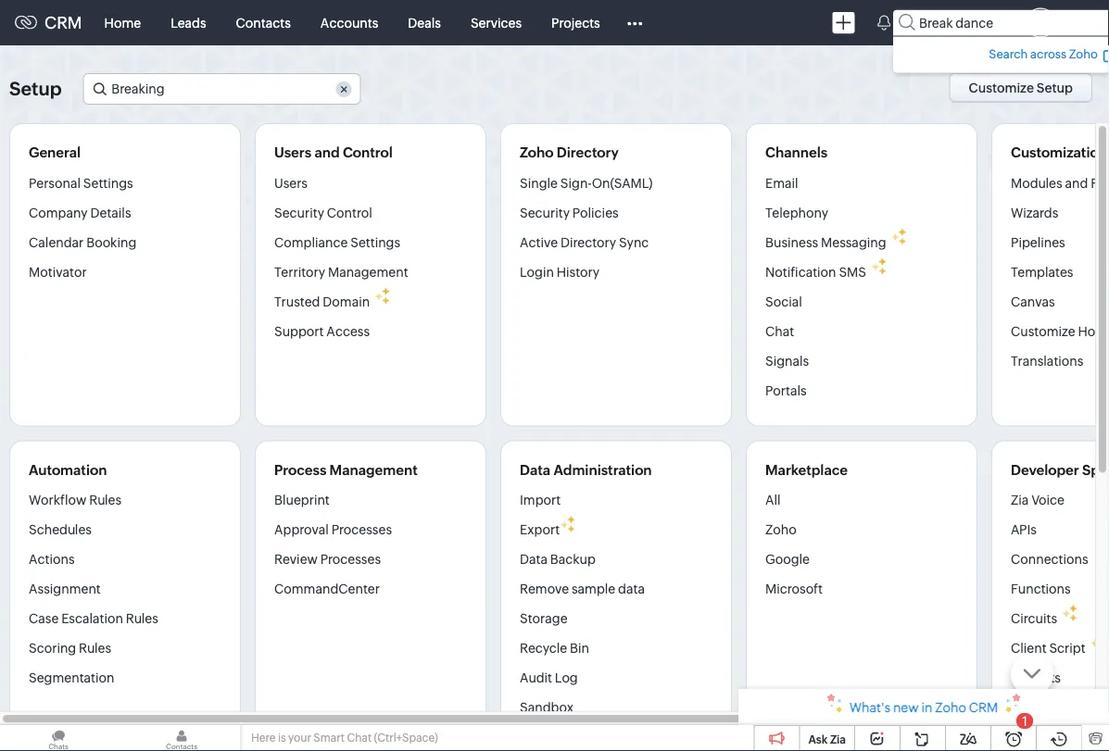 Task type: vqa. For each thing, say whether or not it's contained in the screenshot.
logo
no



Task type: locate. For each thing, give the bounding box(es) containing it.
zoho for zoho directory
[[520, 145, 554, 161]]

1 vertical spatial management
[[330, 462, 418, 478]]

export link
[[520, 515, 560, 545]]

1 vertical spatial users
[[274, 176, 308, 190]]

home
[[104, 15, 141, 30], [1078, 324, 1109, 339]]

calendar booking
[[29, 235, 137, 250]]

2 vertical spatial rules
[[79, 641, 111, 656]]

data for data administration
[[520, 462, 551, 478]]

1 users from the top
[[274, 145, 312, 161]]

automation
[[29, 462, 107, 478]]

case escalation rules
[[29, 612, 158, 627]]

notification sms
[[766, 265, 867, 279]]

1 horizontal spatial settings
[[351, 235, 400, 250]]

zoho down widgets link
[[1011, 701, 1042, 716]]

recycle bin link
[[520, 634, 589, 664]]

data for data backup
[[520, 552, 548, 567]]

on(saml)
[[592, 176, 653, 190]]

data
[[618, 582, 645, 597]]

0 horizontal spatial home
[[104, 15, 141, 30]]

booking
[[86, 235, 137, 250]]

customize
[[969, 81, 1034, 95], [1011, 324, 1076, 339]]

customize for customize home
[[1011, 324, 1076, 339]]

zia left voice at the right bottom of page
[[1011, 493, 1029, 508]]

apis
[[1011, 523, 1037, 538]]

translations link
[[1011, 346, 1084, 376]]

zoho crm variab
[[1011, 701, 1109, 716]]

home up translations link at right
[[1078, 324, 1109, 339]]

1 data from the top
[[520, 462, 551, 478]]

crm left home link
[[44, 13, 82, 32]]

signals element
[[867, 0, 902, 45]]

modules and fiel link
[[1011, 175, 1109, 198]]

rules down case escalation rules
[[79, 641, 111, 656]]

settings up territory management
[[351, 235, 400, 250]]

territory management
[[274, 265, 408, 279]]

trusted domain link
[[274, 287, 370, 317]]

1 vertical spatial processes
[[320, 552, 381, 567]]

business messaging link
[[766, 228, 887, 257]]

0 horizontal spatial settings
[[83, 176, 133, 190]]

processes up review processes link
[[331, 523, 392, 538]]

users up the security control link
[[274, 176, 308, 190]]

blueprint
[[274, 493, 330, 508]]

review processes
[[274, 552, 381, 567]]

1 horizontal spatial security
[[520, 205, 570, 220]]

1 horizontal spatial crm
[[969, 701, 998, 716]]

connections link
[[1011, 545, 1089, 575]]

users and control
[[274, 145, 393, 161]]

functions link
[[1011, 575, 1071, 604]]

data backup link
[[520, 545, 596, 575]]

0 horizontal spatial setup
[[9, 78, 62, 100]]

1 vertical spatial and
[[1065, 176, 1088, 190]]

zia
[[1011, 493, 1029, 508], [830, 734, 846, 746]]

sync
[[619, 235, 649, 250]]

rules for scoring rules
[[79, 641, 111, 656]]

microsoft link
[[766, 575, 823, 604]]

0 vertical spatial settings
[[83, 176, 133, 190]]

actions link
[[29, 545, 75, 575]]

1 horizontal spatial home
[[1078, 324, 1109, 339]]

1 security from the left
[[274, 205, 324, 220]]

zoho for zoho crm variab
[[1011, 701, 1042, 716]]

processes inside 'link'
[[331, 523, 392, 538]]

security for security control
[[274, 205, 324, 220]]

None field
[[83, 73, 361, 105]]

management up "domain"
[[328, 265, 408, 279]]

what's
[[850, 701, 891, 716]]

0 vertical spatial control
[[343, 145, 393, 161]]

1 horizontal spatial and
[[1065, 176, 1088, 190]]

remove sample data link
[[520, 575, 645, 604]]

directory up single sign-on(saml)
[[557, 145, 619, 161]]

all
[[766, 493, 781, 508]]

marketplace element
[[940, 0, 978, 45]]

control up the compliance settings
[[327, 205, 372, 220]]

here
[[251, 732, 276, 745]]

signals link
[[766, 346, 809, 376]]

1 vertical spatial settings
[[351, 235, 400, 250]]

recycle bin
[[520, 641, 589, 656]]

customize setup link
[[949, 73, 1100, 103]]

and up security control
[[315, 145, 340, 161]]

access
[[327, 324, 370, 339]]

0 vertical spatial data
[[520, 462, 551, 478]]

motivator
[[29, 265, 87, 279]]

0 vertical spatial users
[[274, 145, 312, 161]]

create menu image
[[832, 12, 855, 34]]

fiel
[[1091, 176, 1109, 190]]

rules right the "escalation"
[[126, 612, 158, 627]]

data down export "link"
[[520, 552, 548, 567]]

profile image
[[1015, 0, 1067, 45]]

functions
[[1011, 582, 1071, 597]]

processes for review processes
[[320, 552, 381, 567]]

0 vertical spatial customize
[[969, 81, 1034, 95]]

google link
[[766, 545, 810, 575]]

voice
[[1032, 493, 1065, 508]]

1 horizontal spatial zia
[[1011, 493, 1029, 508]]

zoho up single
[[520, 145, 554, 161]]

chat down social "link"
[[766, 324, 794, 339]]

1 vertical spatial directory
[[561, 235, 616, 250]]

crm left 'variab'
[[1045, 701, 1074, 716]]

client script
[[1011, 641, 1086, 656]]

projects link
[[537, 0, 615, 45]]

setup up the general
[[9, 78, 62, 100]]

contacts image
[[123, 726, 240, 752]]

zoho down all link
[[766, 523, 797, 538]]

what's new in zoho crm link
[[739, 690, 1109, 726]]

home left leads
[[104, 15, 141, 30]]

directory down policies
[[561, 235, 616, 250]]

chat right smart
[[347, 732, 372, 745]]

spac
[[1083, 462, 1109, 478]]

chat
[[766, 324, 794, 339], [347, 732, 372, 745]]

2 users from the top
[[274, 176, 308, 190]]

2 horizontal spatial crm
[[1045, 701, 1074, 716]]

commandcenter
[[274, 582, 380, 597]]

data up import
[[520, 462, 551, 478]]

rules for workflow rules
[[89, 493, 122, 508]]

process
[[274, 462, 327, 478]]

rules
[[89, 493, 122, 508], [126, 612, 158, 627], [79, 641, 111, 656]]

0 horizontal spatial and
[[315, 145, 340, 161]]

here is your smart chat (ctrl+space)
[[251, 732, 438, 745]]

messaging
[[821, 235, 887, 250]]

security down users link
[[274, 205, 324, 220]]

2 data from the top
[[520, 552, 548, 567]]

customize inside button
[[969, 81, 1034, 95]]

zoho directory
[[520, 145, 619, 161]]

1 horizontal spatial chat
[[766, 324, 794, 339]]

zoho for zoho link
[[766, 523, 797, 538]]

single sign-on(saml)
[[520, 176, 653, 190]]

active
[[520, 235, 558, 250]]

1 vertical spatial chat
[[347, 732, 372, 745]]

general
[[29, 145, 81, 161]]

personal
[[29, 176, 81, 190]]

customize down search
[[969, 81, 1034, 95]]

management up approval processes 'link'
[[330, 462, 418, 478]]

0 vertical spatial and
[[315, 145, 340, 161]]

1 vertical spatial customize
[[1011, 324, 1076, 339]]

trusted
[[274, 294, 320, 309]]

ask
[[809, 734, 828, 746]]

new
[[893, 701, 919, 716]]

blueprint link
[[274, 492, 330, 515]]

zia right the ask
[[830, 734, 846, 746]]

2 security from the left
[[520, 205, 570, 220]]

users up users link
[[274, 145, 312, 161]]

setup down across
[[1037, 81, 1073, 95]]

support
[[274, 324, 324, 339]]

0 vertical spatial home
[[104, 15, 141, 30]]

0 vertical spatial directory
[[557, 145, 619, 161]]

0 horizontal spatial security
[[274, 205, 324, 220]]

0 horizontal spatial chat
[[347, 732, 372, 745]]

backup
[[550, 552, 596, 567]]

security control link
[[274, 198, 372, 228]]

0 vertical spatial management
[[328, 265, 408, 279]]

1
[[1022, 714, 1028, 729]]

processes for approval processes
[[331, 523, 392, 538]]

support access link
[[274, 317, 370, 346]]

customize up translations link at right
[[1011, 324, 1076, 339]]

control
[[343, 145, 393, 161], [327, 205, 372, 220]]

1 horizontal spatial setup
[[1037, 81, 1073, 95]]

control up the security control link
[[343, 145, 393, 161]]

settings for compliance settings
[[351, 235, 400, 250]]

management for territory management
[[328, 265, 408, 279]]

single
[[520, 176, 558, 190]]

telephony link
[[766, 198, 829, 228]]

remove sample data
[[520, 582, 645, 597]]

0 vertical spatial rules
[[89, 493, 122, 508]]

0 vertical spatial processes
[[331, 523, 392, 538]]

scoring rules
[[29, 641, 111, 656]]

crm left the 1
[[969, 701, 998, 716]]

company
[[29, 205, 88, 220]]

and left fiel
[[1065, 176, 1088, 190]]

email
[[766, 176, 799, 190]]

connections
[[1011, 552, 1089, 567]]

1 vertical spatial data
[[520, 552, 548, 567]]

1 vertical spatial zia
[[830, 734, 846, 746]]

pipelines
[[1011, 235, 1066, 250]]

leads link
[[156, 0, 221, 45]]

escalation
[[61, 612, 123, 627]]

processes down approval processes 'link'
[[320, 552, 381, 567]]

settings up details
[[83, 176, 133, 190]]

management
[[328, 265, 408, 279], [330, 462, 418, 478]]

crm
[[44, 13, 82, 32], [969, 701, 998, 716], [1045, 701, 1074, 716]]

security up active
[[520, 205, 570, 220]]

rules right 'workflow'
[[89, 493, 122, 508]]



Task type: describe. For each thing, give the bounding box(es) containing it.
chats image
[[0, 726, 117, 752]]

users for users
[[274, 176, 308, 190]]

case
[[29, 612, 59, 627]]

portals link
[[766, 376, 807, 405]]

territory
[[274, 265, 325, 279]]

process management
[[274, 462, 418, 478]]

email link
[[766, 175, 799, 198]]

widgets
[[1011, 671, 1061, 686]]

create menu element
[[821, 0, 867, 45]]

compliance settings
[[274, 235, 400, 250]]

client
[[1011, 641, 1047, 656]]

variab
[[1077, 701, 1109, 716]]

wizards link
[[1011, 198, 1059, 228]]

customize setup button
[[949, 73, 1093, 103]]

review processes link
[[274, 545, 381, 575]]

scoring
[[29, 641, 76, 656]]

business messaging
[[766, 235, 887, 250]]

trusted domain
[[274, 294, 370, 309]]

notification
[[766, 265, 836, 279]]

settings for personal settings
[[83, 176, 133, 190]]

developer spac
[[1011, 462, 1109, 478]]

leads
[[171, 15, 206, 30]]

bin
[[570, 641, 589, 656]]

accounts link
[[306, 0, 393, 45]]

setup inside button
[[1037, 81, 1073, 95]]

accounts
[[321, 15, 378, 30]]

segmentation
[[29, 671, 114, 686]]

compliance
[[274, 235, 348, 250]]

sandbox link
[[520, 693, 574, 723]]

Search field
[[893, 10, 1109, 36]]

crm link
[[15, 13, 82, 32]]

pipelines link
[[1011, 228, 1066, 257]]

1 vertical spatial rules
[[126, 612, 158, 627]]

canvas link
[[1011, 287, 1055, 317]]

personal settings link
[[29, 175, 133, 198]]

1 vertical spatial control
[[327, 205, 372, 220]]

0 horizontal spatial crm
[[44, 13, 82, 32]]

home link
[[90, 0, 156, 45]]

sms
[[839, 265, 867, 279]]

login
[[520, 265, 554, 279]]

zoho right in
[[935, 701, 967, 716]]

zoho right across
[[1069, 47, 1098, 61]]

your
[[288, 732, 311, 745]]

customize for customize setup
[[969, 81, 1034, 95]]

1 vertical spatial home
[[1078, 324, 1109, 339]]

policies
[[573, 205, 619, 220]]

telephony
[[766, 205, 829, 220]]

sample
[[572, 582, 616, 597]]

approval processes link
[[274, 515, 392, 545]]

circuits link
[[1011, 604, 1058, 634]]

schedules link
[[29, 515, 92, 545]]

is
[[278, 732, 286, 745]]

assignment
[[29, 582, 101, 597]]

Search text field
[[84, 74, 360, 104]]

search
[[989, 47, 1028, 61]]

users for users and control
[[274, 145, 312, 161]]

log
[[555, 671, 578, 686]]

Other Modules field
[[615, 8, 655, 38]]

setup element
[[978, 0, 1015, 45]]

sandbox
[[520, 701, 574, 716]]

import
[[520, 493, 561, 508]]

users link
[[274, 175, 308, 198]]

circuits
[[1011, 612, 1058, 627]]

audit
[[520, 671, 552, 686]]

zia voice
[[1011, 493, 1065, 508]]

customization
[[1011, 145, 1107, 161]]

modules and fiel
[[1011, 176, 1109, 190]]

contacts
[[236, 15, 291, 30]]

signals image
[[878, 15, 891, 31]]

templates
[[1011, 265, 1074, 279]]

microsoft
[[766, 582, 823, 597]]

storage link
[[520, 604, 568, 634]]

all link
[[766, 492, 781, 515]]

marketplace
[[766, 462, 848, 478]]

territory management link
[[274, 257, 408, 287]]

security for security policies
[[520, 205, 570, 220]]

and for modules
[[1065, 176, 1088, 190]]

remove
[[520, 582, 569, 597]]

and for users
[[315, 145, 340, 161]]

actions
[[29, 552, 75, 567]]

company details link
[[29, 198, 131, 228]]

review
[[274, 552, 318, 567]]

services
[[471, 15, 522, 30]]

signals
[[766, 354, 809, 368]]

0 horizontal spatial zia
[[830, 734, 846, 746]]

widgets link
[[1011, 664, 1061, 693]]

domain
[[323, 294, 370, 309]]

0 vertical spatial chat
[[766, 324, 794, 339]]

translations
[[1011, 354, 1084, 368]]

approval
[[274, 523, 329, 538]]

security policies
[[520, 205, 619, 220]]

deals link
[[393, 0, 456, 45]]

active directory sync
[[520, 235, 649, 250]]

directory for active
[[561, 235, 616, 250]]

0 vertical spatial zia
[[1011, 493, 1029, 508]]

directory for zoho
[[557, 145, 619, 161]]

channels
[[766, 145, 828, 161]]

storage
[[520, 612, 568, 627]]

management for process management
[[330, 462, 418, 478]]

data backup
[[520, 552, 596, 567]]



